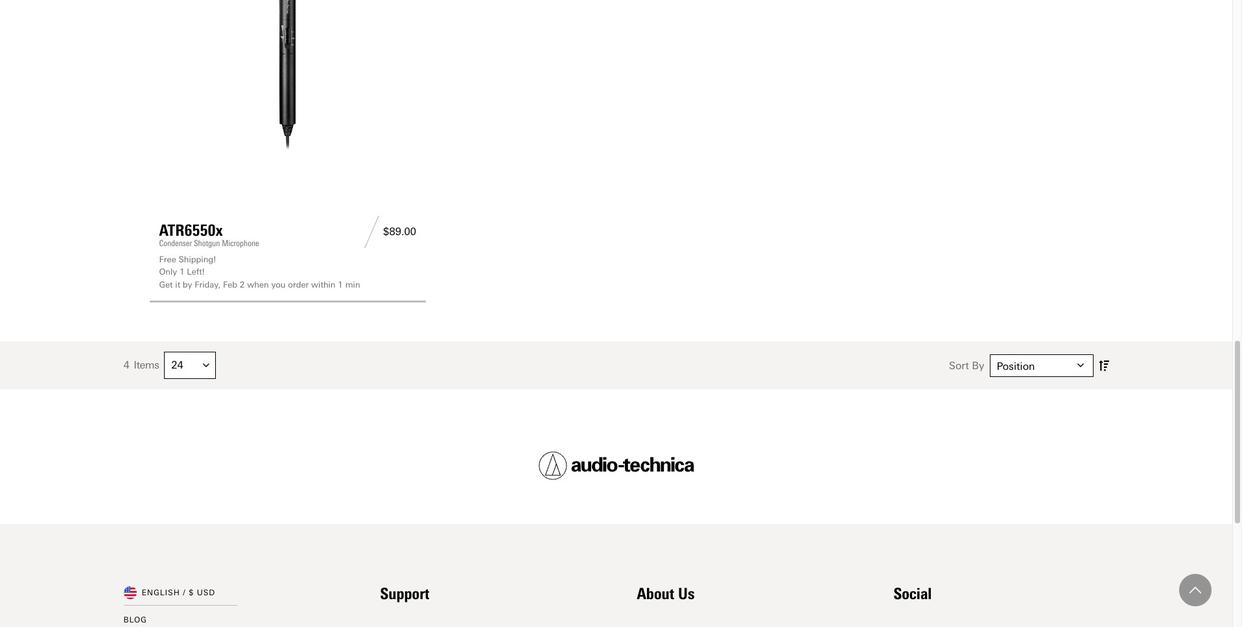 Task type: locate. For each thing, give the bounding box(es) containing it.
atr6550x image
[[159, 0, 417, 156]]

carrat down image
[[1078, 363, 1084, 369]]

items
[[134, 360, 159, 372]]

social
[[894, 585, 932, 604]]

us
[[679, 585, 695, 604]]

about
[[637, 585, 675, 604]]

feb
[[223, 280, 237, 290]]

blog link
[[124, 616, 147, 625]]

carrat down image
[[203, 363, 210, 369]]

only
[[159, 267, 177, 277]]

divider line image
[[361, 216, 383, 248]]

microphone
[[222, 238, 259, 248]]

1 vertical spatial 1
[[338, 280, 343, 290]]

free shipping! only 1 left! get it by friday, feb 2 when you order within 1 min
[[159, 255, 360, 290]]

$89.00
[[383, 226, 417, 238]]

left!
[[187, 267, 205, 277]]

by
[[183, 280, 192, 290]]

1 left "min"
[[338, 280, 343, 290]]

shotgun
[[194, 238, 220, 248]]

0 horizontal spatial 1
[[180, 267, 185, 277]]

support heading
[[380, 585, 430, 604]]

atr6550x condenser shotgun microphone
[[159, 221, 259, 248]]

1
[[180, 267, 185, 277], [338, 280, 343, 290]]

0 vertical spatial 1
[[180, 267, 185, 277]]

order
[[288, 280, 309, 290]]

support
[[380, 585, 430, 604]]

2
[[240, 280, 245, 290]]

sort by
[[950, 360, 985, 372]]

1 horizontal spatial 1
[[338, 280, 343, 290]]

1 up it
[[180, 267, 185, 277]]



Task type: describe. For each thing, give the bounding box(es) containing it.
get
[[159, 280, 173, 290]]

about us
[[637, 585, 695, 604]]

english  / $ usd
[[142, 589, 216, 598]]

set descending direction image
[[1099, 358, 1110, 374]]

4 items
[[124, 360, 159, 372]]

friday,
[[195, 280, 221, 290]]

blog
[[124, 616, 147, 625]]

english
[[142, 589, 180, 598]]

store logo image
[[539, 452, 694, 481]]

usd
[[197, 589, 216, 598]]

sort
[[950, 360, 970, 372]]

about us heading
[[637, 585, 695, 604]]

within
[[311, 280, 336, 290]]

english  / $ usd link
[[142, 587, 216, 600]]

min
[[346, 280, 360, 290]]

arrow up image
[[1190, 585, 1202, 597]]

free
[[159, 255, 176, 264]]

atr6550x
[[159, 221, 223, 240]]

by
[[973, 360, 985, 372]]

shipping!
[[179, 255, 216, 264]]

when
[[247, 280, 269, 290]]

$
[[189, 589, 194, 598]]

condenser
[[159, 238, 192, 248]]

4
[[124, 360, 129, 372]]

it
[[175, 280, 180, 290]]

you
[[271, 280, 286, 290]]

/
[[183, 589, 186, 598]]



Task type: vqa. For each thing, say whether or not it's contained in the screenshot.
The About Us
yes



